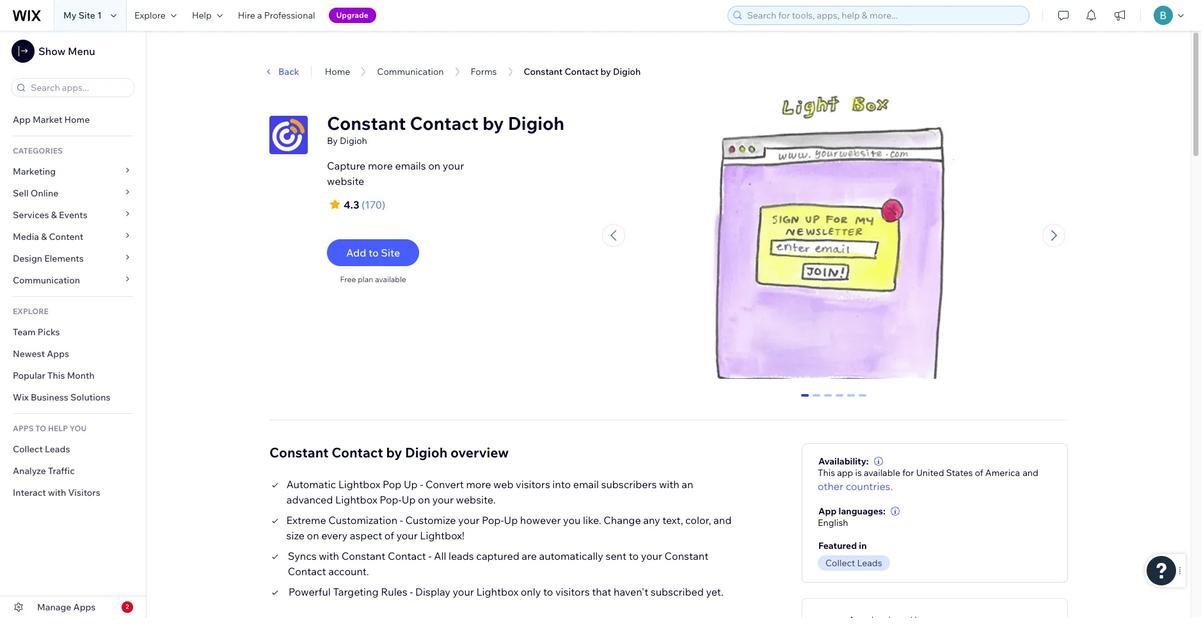 Task type: describe. For each thing, give the bounding box(es) containing it.
0 horizontal spatial available
[[375, 275, 406, 284]]

sell
[[13, 188, 29, 199]]

market
[[33, 114, 62, 125]]

collect inside featured in collect leads
[[826, 557, 856, 569]]

subscribers
[[601, 478, 657, 491]]

0 vertical spatial 2
[[826, 394, 831, 406]]

account.
[[329, 565, 369, 578]]

display
[[416, 586, 451, 598]]

1 horizontal spatial communication link
[[377, 66, 444, 77]]

english
[[818, 517, 849, 529]]

)
[[382, 198, 385, 211]]

(
[[362, 198, 365, 211]]

america
[[986, 467, 1021, 479]]

app for app market home
[[13, 114, 31, 125]]

1 vertical spatial up
[[402, 493, 416, 506]]

targeting
[[333, 586, 379, 598]]

to inside button
[[369, 246, 379, 259]]

traffic
[[48, 465, 75, 477]]

other
[[818, 480, 844, 493]]

my site 1
[[63, 10, 102, 21]]

categories
[[13, 146, 63, 156]]

constant contact by digioh button
[[518, 62, 647, 81]]

explore
[[13, 307, 49, 316]]

manage
[[37, 602, 71, 613]]

1 vertical spatial lightbox
[[335, 493, 378, 506]]

home inside app market home link
[[64, 114, 90, 125]]

your inside capture more emails on your website
[[443, 159, 464, 172]]

this inside sidebar element
[[47, 370, 65, 382]]

0 vertical spatial up
[[404, 478, 418, 491]]

constant contact by digioh
[[524, 66, 641, 77]]

manage apps
[[37, 602, 96, 613]]

picks
[[38, 326, 60, 338]]

this app is available for united states of america
[[818, 467, 1021, 479]]

website
[[327, 175, 364, 188]]

and other countries.
[[818, 467, 1039, 493]]

pop
[[383, 478, 402, 491]]

0 vertical spatial lightbox
[[338, 478, 381, 491]]

add
[[346, 246, 366, 259]]

constant contact by digioh preview 0 image
[[641, 89, 1027, 385]]

back button
[[263, 66, 299, 77]]

site inside button
[[381, 246, 400, 259]]

design elements link
[[0, 248, 146, 270]]

home link
[[325, 66, 350, 77]]

into
[[553, 478, 571, 491]]

0 horizontal spatial communication link
[[0, 270, 146, 291]]

4.3 ( 170 )
[[344, 198, 385, 211]]

pop- inside 'automatic lightbox pop up - convert more web visitors into email subscribers with an advanced lightbox pop-up on your website.'
[[380, 493, 402, 506]]

explore
[[134, 10, 166, 21]]

0 1 2 3 4 5
[[803, 394, 865, 406]]

powerful targeting rules - display your lightbox only to visitors that haven't subscribed yet.
[[289, 586, 724, 598]]

1 horizontal spatial available
[[864, 467, 901, 479]]

elements
[[44, 253, 84, 264]]

sell online link
[[0, 182, 146, 204]]

constant up subscribed
[[665, 550, 709, 562]]

newest
[[13, 348, 45, 360]]

color,
[[686, 514, 712, 527]]

design elements
[[13, 253, 84, 264]]

0 vertical spatial home
[[325, 66, 350, 77]]

app languages:
[[819, 506, 886, 517]]

Search for tools, apps, help & more... field
[[744, 6, 1026, 24]]

analyze traffic
[[13, 465, 75, 477]]

professional
[[264, 10, 315, 21]]

by for constant contact by digioh by digioh
[[483, 112, 504, 134]]

other countries. link
[[818, 479, 893, 494]]

media & content
[[13, 231, 83, 243]]

your inside 'syncs with constant contact - all leads captured are automatically sent to your constant contact account.'
[[641, 550, 663, 562]]

help
[[48, 424, 68, 433]]

free
[[340, 275, 356, 284]]

menu
[[68, 45, 95, 58]]

you
[[70, 424, 87, 433]]

1 horizontal spatial of
[[975, 467, 984, 479]]

show menu
[[38, 45, 95, 58]]

app market home
[[13, 114, 90, 125]]

to
[[35, 424, 46, 433]]

5
[[860, 394, 865, 406]]

by
[[327, 135, 338, 147]]

your down customize
[[397, 529, 418, 542]]

your down website.
[[458, 514, 480, 527]]

in
[[859, 540, 867, 552]]

more inside 'automatic lightbox pop up - convert more web visitors into email subscribers with an advanced lightbox pop-up on your website.'
[[466, 478, 491, 491]]

services & events
[[13, 209, 88, 221]]

lightbox!
[[420, 529, 465, 542]]

by for constant contact by digioh
[[601, 66, 611, 77]]

with for interact with visitors
[[48, 487, 66, 499]]

all
[[434, 550, 446, 562]]

popular this month
[[13, 370, 95, 382]]

featured in collect leads
[[819, 540, 883, 569]]

interact with visitors link
[[0, 482, 146, 504]]

extreme customization - customize your pop-up however you like. change any text, color, and size on every aspect of your lightbox!
[[287, 514, 732, 542]]

constant down aspect
[[342, 550, 386, 562]]

that
[[592, 586, 612, 598]]

app
[[837, 467, 854, 479]]

help
[[192, 10, 212, 21]]

collect leads
[[13, 444, 70, 455]]

team picks link
[[0, 321, 146, 343]]

events
[[59, 209, 88, 221]]

powerful
[[289, 586, 331, 598]]

app market home link
[[0, 109, 146, 131]]

contact for constant contact by digioh
[[565, 66, 599, 77]]

apps
[[13, 424, 34, 433]]

1 horizontal spatial visitors
[[556, 586, 590, 598]]

forms link
[[471, 66, 497, 77]]

digioh for constant contact by digioh overview
[[405, 444, 448, 461]]

forms
[[471, 66, 497, 77]]

services & events link
[[0, 204, 146, 226]]

wix business solutions link
[[0, 387, 146, 408]]

website.
[[456, 493, 496, 506]]

any
[[644, 514, 660, 527]]

wix business solutions
[[13, 392, 111, 403]]

0 horizontal spatial site
[[79, 10, 95, 21]]

with for syncs with constant contact - all leads captured are automatically sent to your constant contact account.
[[319, 550, 339, 562]]

haven't
[[614, 586, 649, 598]]

digioh for constant contact by digioh
[[613, 66, 641, 77]]

& for content
[[41, 231, 47, 243]]



Task type: vqa. For each thing, say whether or not it's contained in the screenshot.
access
no



Task type: locate. For each thing, give the bounding box(es) containing it.
show
[[38, 45, 66, 58]]

advanced
[[287, 493, 333, 506]]

and
[[1023, 467, 1039, 479], [714, 514, 732, 527]]

app
[[13, 114, 31, 125], [819, 506, 837, 517]]

web
[[494, 478, 514, 491]]

you
[[563, 514, 581, 527]]

and right america
[[1023, 467, 1039, 479]]

1 right 0
[[814, 394, 819, 406]]

1 horizontal spatial with
[[319, 550, 339, 562]]

by inside constant contact by digioh by digioh
[[483, 112, 504, 134]]

your right display
[[453, 586, 474, 598]]

site up free plan available
[[381, 246, 400, 259]]

business
[[31, 392, 68, 403]]

0 horizontal spatial apps
[[47, 348, 69, 360]]

availability:
[[819, 456, 869, 467]]

1 horizontal spatial communication
[[377, 66, 444, 77]]

communication inside sidebar element
[[13, 275, 82, 286]]

and inside the and other countries.
[[1023, 467, 1039, 479]]

on inside extreme customization - customize your pop-up however you like. change any text, color, and size on every aspect of your lightbox!
[[307, 529, 319, 542]]

hire a professional
[[238, 10, 315, 21]]

1 vertical spatial site
[[381, 246, 400, 259]]

more up website.
[[466, 478, 491, 491]]

2 horizontal spatial by
[[601, 66, 611, 77]]

0 horizontal spatial and
[[714, 514, 732, 527]]

0 vertical spatial app
[[13, 114, 31, 125]]

1
[[97, 10, 102, 21], [814, 394, 819, 406]]

states
[[947, 467, 973, 479]]

& for events
[[51, 209, 57, 221]]

only
[[521, 586, 541, 598]]

captured
[[476, 550, 520, 562]]

1 vertical spatial home
[[64, 114, 90, 125]]

free plan available
[[340, 275, 406, 284]]

lightbox up customization
[[335, 493, 378, 506]]

sell online
[[13, 188, 58, 199]]

0 vertical spatial and
[[1023, 467, 1039, 479]]

0 vertical spatial collect
[[13, 444, 43, 455]]

change
[[604, 514, 641, 527]]

united
[[917, 467, 945, 479]]

home
[[325, 66, 350, 77], [64, 114, 90, 125]]

to right the add
[[369, 246, 379, 259]]

&
[[51, 209, 57, 221], [41, 231, 47, 243]]

1 horizontal spatial to
[[543, 586, 553, 598]]

convert
[[426, 478, 464, 491]]

1 vertical spatial collect leads link
[[818, 555, 894, 571]]

home right market
[[64, 114, 90, 125]]

add to site button
[[327, 239, 419, 266]]

languages:
[[839, 506, 886, 517]]

- left convert
[[420, 478, 423, 491]]

customization
[[329, 514, 398, 527]]

your down convert
[[433, 493, 454, 506]]

size
[[287, 529, 305, 542]]

analyze
[[13, 465, 46, 477]]

1 vertical spatial on
[[418, 493, 430, 506]]

apps right the manage
[[73, 602, 96, 613]]

on up customize
[[418, 493, 430, 506]]

0 horizontal spatial of
[[385, 529, 394, 542]]

of right the states
[[975, 467, 984, 479]]

of right aspect
[[385, 529, 394, 542]]

available
[[375, 275, 406, 284], [864, 467, 901, 479]]

1 horizontal spatial this
[[818, 467, 835, 479]]

1 vertical spatial to
[[629, 550, 639, 562]]

0 vertical spatial communication
[[377, 66, 444, 77]]

1 horizontal spatial &
[[51, 209, 57, 221]]

1 horizontal spatial 2
[[826, 394, 831, 406]]

automatic lightbox pop up - convert more web visitors into email subscribers with an advanced lightbox pop-up on your website.
[[287, 478, 694, 506]]

1 horizontal spatial leads
[[858, 557, 883, 569]]

constant up the automatic
[[270, 444, 329, 461]]

capture more emails on your website
[[327, 159, 464, 188]]

0 vertical spatial 1
[[97, 10, 102, 21]]

contact
[[565, 66, 599, 77], [410, 112, 479, 134], [332, 444, 383, 461], [388, 550, 426, 562], [288, 565, 326, 578]]

1 vertical spatial more
[[466, 478, 491, 491]]

month
[[67, 370, 95, 382]]

- inside 'automatic lightbox pop up - convert more web visitors into email subscribers with an advanced lightbox pop-up on your website.'
[[420, 478, 423, 491]]

1 vertical spatial &
[[41, 231, 47, 243]]

0 vertical spatial communication link
[[377, 66, 444, 77]]

with down every
[[319, 550, 339, 562]]

0 horizontal spatial pop-
[[380, 493, 402, 506]]

newest apps link
[[0, 343, 146, 365]]

1 horizontal spatial and
[[1023, 467, 1039, 479]]

0 vertical spatial more
[[368, 159, 393, 172]]

your
[[443, 159, 464, 172], [433, 493, 454, 506], [458, 514, 480, 527], [397, 529, 418, 542], [641, 550, 663, 562], [453, 586, 474, 598]]

1 horizontal spatial home
[[325, 66, 350, 77]]

2 horizontal spatial with
[[659, 478, 680, 491]]

constant for constant contact by digioh by digioh
[[327, 112, 406, 134]]

apps for newest apps
[[47, 348, 69, 360]]

2 horizontal spatial to
[[629, 550, 639, 562]]

0 horizontal spatial to
[[369, 246, 379, 259]]

1 vertical spatial visitors
[[556, 586, 590, 598]]

capture
[[327, 159, 366, 172]]

show menu button
[[12, 40, 95, 63]]

your inside 'automatic lightbox pop up - convert more web visitors into email subscribers with an advanced lightbox pop-up on your website.'
[[433, 493, 454, 506]]

1 vertical spatial app
[[819, 506, 837, 517]]

1 vertical spatial this
[[818, 467, 835, 479]]

constant for constant contact by digioh overview
[[270, 444, 329, 461]]

2 inside sidebar element
[[126, 603, 129, 611]]

available right plan
[[375, 275, 406, 284]]

up up customize
[[402, 493, 416, 506]]

1 vertical spatial communication
[[13, 275, 82, 286]]

apps up popular this month in the left bottom of the page
[[47, 348, 69, 360]]

pop- down website.
[[482, 514, 504, 527]]

customize
[[406, 514, 456, 527]]

collect
[[13, 444, 43, 455], [826, 557, 856, 569]]

collect down featured
[[826, 557, 856, 569]]

leads down help
[[45, 444, 70, 455]]

0 horizontal spatial with
[[48, 487, 66, 499]]

visitors
[[68, 487, 100, 499]]

text,
[[663, 514, 683, 527]]

2 left 3
[[826, 394, 831, 406]]

every
[[321, 529, 348, 542]]

1 horizontal spatial site
[[381, 246, 400, 259]]

4.3
[[344, 198, 359, 211]]

on right 'emails'
[[428, 159, 441, 172]]

- inside extreme customization - customize your pop-up however you like. change any text, color, and size on every aspect of your lightbox!
[[400, 514, 403, 527]]

& left events
[[51, 209, 57, 221]]

1 horizontal spatial by
[[483, 112, 504, 134]]

up inside extreme customization - customize your pop-up however you like. change any text, color, and size on every aspect of your lightbox!
[[504, 514, 518, 527]]

2 vertical spatial lightbox
[[477, 586, 519, 598]]

app down other
[[819, 506, 837, 517]]

up right pop
[[404, 478, 418, 491]]

1 vertical spatial apps
[[73, 602, 96, 613]]

0 vertical spatial to
[[369, 246, 379, 259]]

contact inside constant contact by digioh by digioh
[[410, 112, 479, 134]]

0 vertical spatial available
[[375, 275, 406, 284]]

& right media
[[41, 231, 47, 243]]

apps for manage apps
[[73, 602, 96, 613]]

by for constant contact by digioh overview
[[386, 444, 402, 461]]

hire a professional link
[[230, 0, 323, 31]]

0 vertical spatial by
[[601, 66, 611, 77]]

0 horizontal spatial app
[[13, 114, 31, 125]]

on inside 'automatic lightbox pop up - convert more web visitors into email subscribers with an advanced lightbox pop-up on your website.'
[[418, 493, 430, 506]]

1 horizontal spatial more
[[466, 478, 491, 491]]

collect inside sidebar element
[[13, 444, 43, 455]]

this up wix business solutions
[[47, 370, 65, 382]]

1 vertical spatial by
[[483, 112, 504, 134]]

visitors left the into
[[516, 478, 550, 491]]

1 vertical spatial and
[[714, 514, 732, 527]]

0 horizontal spatial more
[[368, 159, 393, 172]]

constant right 'forms' link
[[524, 66, 563, 77]]

0 horizontal spatial by
[[386, 444, 402, 461]]

0 horizontal spatial communication
[[13, 275, 82, 286]]

up left however
[[504, 514, 518, 527]]

pop-
[[380, 493, 402, 506], [482, 514, 504, 527]]

sidebar element
[[0, 31, 147, 618]]

extreme
[[287, 514, 326, 527]]

constant for constant contact by digioh
[[524, 66, 563, 77]]

0 vertical spatial of
[[975, 467, 984, 479]]

app inside sidebar element
[[13, 114, 31, 125]]

communication link
[[377, 66, 444, 77], [0, 270, 146, 291]]

1 vertical spatial 2
[[126, 603, 129, 611]]

0 horizontal spatial collect leads link
[[0, 439, 146, 460]]

with inside 'syncs with constant contact - all leads captured are automatically sent to your constant contact account.'
[[319, 550, 339, 562]]

collect down apps
[[13, 444, 43, 455]]

0 vertical spatial &
[[51, 209, 57, 221]]

rules
[[381, 586, 408, 598]]

leads inside featured in collect leads
[[858, 557, 883, 569]]

overview
[[451, 444, 509, 461]]

popular
[[13, 370, 45, 382]]

constant contact by digioh overview
[[270, 444, 509, 461]]

digioh inside button
[[613, 66, 641, 77]]

0 vertical spatial this
[[47, 370, 65, 382]]

constant contact by digioh logo image
[[270, 116, 308, 154]]

2 vertical spatial up
[[504, 514, 518, 527]]

1 horizontal spatial app
[[819, 506, 837, 517]]

app for app languages:
[[819, 506, 837, 517]]

3
[[837, 394, 842, 406]]

interact
[[13, 487, 46, 499]]

is
[[856, 467, 862, 479]]

on down extreme
[[307, 529, 319, 542]]

2 right manage apps
[[126, 603, 129, 611]]

0 horizontal spatial visitors
[[516, 478, 550, 491]]

team
[[13, 326, 36, 338]]

- right rules
[[410, 586, 413, 598]]

- left customize
[[400, 514, 403, 527]]

1 vertical spatial of
[[385, 529, 394, 542]]

app left market
[[13, 114, 31, 125]]

0 vertical spatial collect leads link
[[0, 439, 146, 460]]

constant up by at the top left
[[327, 112, 406, 134]]

media & content link
[[0, 226, 146, 248]]

with inside 'automatic lightbox pop up - convert more web visitors into email subscribers with an advanced lightbox pop-up on your website.'
[[659, 478, 680, 491]]

2
[[826, 394, 831, 406], [126, 603, 129, 611]]

contact for constant contact by digioh overview
[[332, 444, 383, 461]]

with inside sidebar element
[[48, 487, 66, 499]]

more inside capture more emails on your website
[[368, 159, 393, 172]]

- left all
[[429, 550, 432, 562]]

collect leads link inside sidebar element
[[0, 439, 146, 460]]

contact for constant contact by digioh by digioh
[[410, 112, 479, 134]]

1 horizontal spatial pop-
[[482, 514, 504, 527]]

on inside capture more emails on your website
[[428, 159, 441, 172]]

back
[[278, 66, 299, 77]]

up
[[404, 478, 418, 491], [402, 493, 416, 506], [504, 514, 518, 527]]

lightbox left pop
[[338, 478, 381, 491]]

leads
[[449, 550, 474, 562]]

2 vertical spatial to
[[543, 586, 553, 598]]

0 horizontal spatial this
[[47, 370, 65, 382]]

digioh for constant contact by digioh by digioh
[[508, 112, 565, 134]]

with left an
[[659, 478, 680, 491]]

0 vertical spatial visitors
[[516, 478, 550, 491]]

site right my
[[79, 10, 95, 21]]

contact inside button
[[565, 66, 599, 77]]

2 vertical spatial by
[[386, 444, 402, 461]]

collect leads link down you
[[0, 439, 146, 460]]

to right sent in the right of the page
[[629, 550, 639, 562]]

1 vertical spatial pop-
[[482, 514, 504, 527]]

your down constant contact by digioh by digioh
[[443, 159, 464, 172]]

constant
[[524, 66, 563, 77], [327, 112, 406, 134], [270, 444, 329, 461], [342, 550, 386, 562], [665, 550, 709, 562]]

0 horizontal spatial &
[[41, 231, 47, 243]]

0 horizontal spatial collect
[[13, 444, 43, 455]]

leads down in
[[858, 557, 883, 569]]

leads inside "link"
[[45, 444, 70, 455]]

-
[[420, 478, 423, 491], [400, 514, 403, 527], [429, 550, 432, 562], [410, 586, 413, 598]]

available up the countries.
[[864, 467, 901, 479]]

site
[[79, 10, 95, 21], [381, 246, 400, 259]]

apps
[[47, 348, 69, 360], [73, 602, 96, 613]]

0 vertical spatial leads
[[45, 444, 70, 455]]

an
[[682, 478, 694, 491]]

0 horizontal spatial 1
[[97, 10, 102, 21]]

home right back
[[325, 66, 350, 77]]

1 vertical spatial leads
[[858, 557, 883, 569]]

your right sent in the right of the page
[[641, 550, 663, 562]]

more
[[368, 159, 393, 172], [466, 478, 491, 491]]

0 horizontal spatial 2
[[126, 603, 129, 611]]

and right color,
[[714, 514, 732, 527]]

- inside 'syncs with constant contact - all leads captured are automatically sent to your constant contact account.'
[[429, 550, 432, 562]]

0 vertical spatial pop-
[[380, 493, 402, 506]]

1 vertical spatial available
[[864, 467, 901, 479]]

2 vertical spatial on
[[307, 529, 319, 542]]

hire
[[238, 10, 255, 21]]

by inside button
[[601, 66, 611, 77]]

this up other
[[818, 467, 835, 479]]

of inside extreme customization - customize your pop-up however you like. change any text, color, and size on every aspect of your lightbox!
[[385, 529, 394, 542]]

syncs
[[288, 550, 317, 562]]

constant inside constant contact by digioh by digioh
[[327, 112, 406, 134]]

collect leads link down in
[[818, 555, 894, 571]]

1 vertical spatial 1
[[814, 394, 819, 406]]

1 vertical spatial collect
[[826, 557, 856, 569]]

1 horizontal spatial 1
[[814, 394, 819, 406]]

0 vertical spatial site
[[79, 10, 95, 21]]

1 horizontal spatial collect
[[826, 557, 856, 569]]

0 vertical spatial on
[[428, 159, 441, 172]]

Search apps... field
[[27, 79, 131, 97]]

countries.
[[846, 480, 893, 493]]

pop- down pop
[[380, 493, 402, 506]]

pop- inside extreme customization - customize your pop-up however you like. change any text, color, and size on every aspect of your lightbox!
[[482, 514, 504, 527]]

0 horizontal spatial home
[[64, 114, 90, 125]]

0 vertical spatial apps
[[47, 348, 69, 360]]

interact with visitors
[[13, 487, 100, 499]]

0 horizontal spatial leads
[[45, 444, 70, 455]]

to inside 'syncs with constant contact - all leads captured are automatically sent to your constant contact account.'
[[629, 550, 639, 562]]

visitors left that at the bottom of page
[[556, 586, 590, 598]]

lightbox down 'syncs with constant contact - all leads captured are automatically sent to your constant contact account.'
[[477, 586, 519, 598]]

1 horizontal spatial collect leads link
[[818, 555, 894, 571]]

1 vertical spatial communication link
[[0, 270, 146, 291]]

with down traffic
[[48, 487, 66, 499]]

to right only
[[543, 586, 553, 598]]

visitors inside 'automatic lightbox pop up - convert more web visitors into email subscribers with an advanced lightbox pop-up on your website.'
[[516, 478, 550, 491]]

1 right my
[[97, 10, 102, 21]]

communication
[[377, 66, 444, 77], [13, 275, 82, 286]]

automatically
[[539, 550, 604, 562]]

upgrade
[[336, 10, 369, 20]]

and inside extreme customization - customize your pop-up however you like. change any text, color, and size on every aspect of your lightbox!
[[714, 514, 732, 527]]

more left 'emails'
[[368, 159, 393, 172]]

1 horizontal spatial apps
[[73, 602, 96, 613]]

of
[[975, 467, 984, 479], [385, 529, 394, 542]]

like.
[[583, 514, 602, 527]]

yet.
[[706, 586, 724, 598]]

constant inside button
[[524, 66, 563, 77]]

add to site
[[346, 246, 400, 259]]



